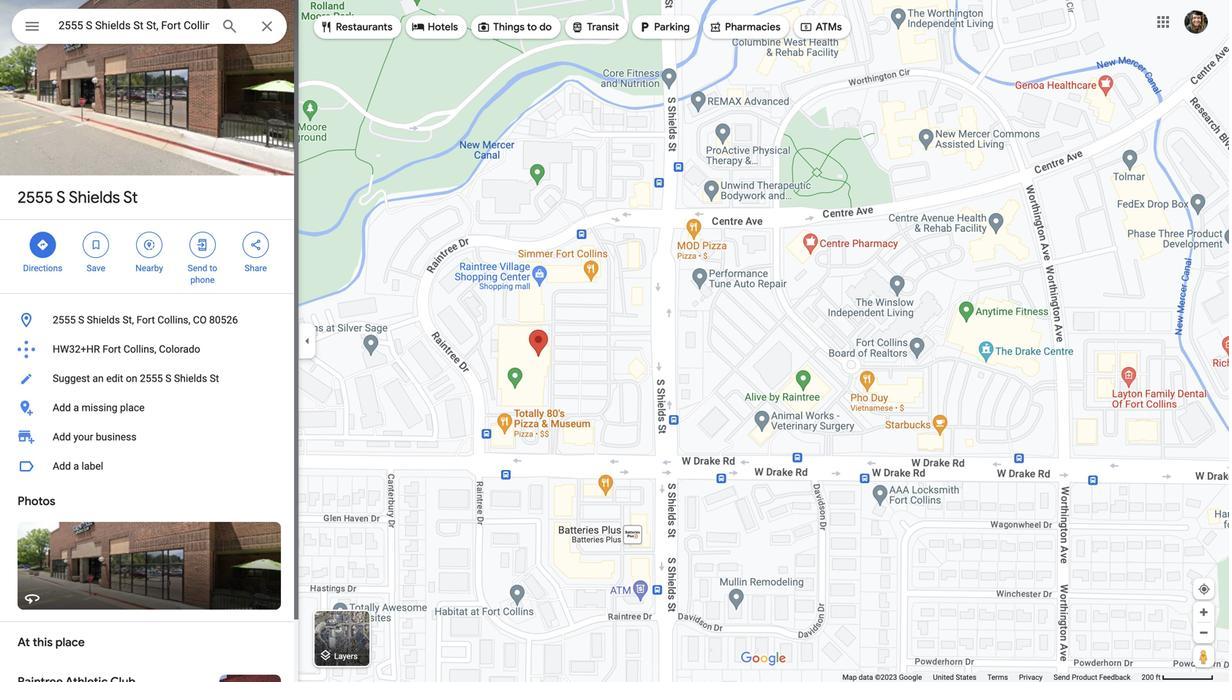 Task type: describe. For each thing, give the bounding box(es) containing it.

[[249, 237, 262, 253]]

add for add your business
[[53, 431, 71, 443]]

200 ft
[[1142, 674, 1161, 682]]

photos
[[18, 494, 55, 509]]

 hotels
[[412, 19, 458, 35]]

send product feedback button
[[1054, 673, 1131, 683]]

directions
[[23, 263, 62, 274]]

 parking
[[638, 19, 690, 35]]

collapse side panel image
[[299, 333, 315, 349]]

privacy button
[[1019, 673, 1043, 683]]

on
[[126, 373, 137, 385]]

2555 for 2555 s shields st
[[18, 187, 53, 208]]

hotels
[[428, 20, 458, 34]]

2555 inside button
[[140, 373, 163, 385]]

 transit
[[571, 19, 619, 35]]

add a label button
[[0, 452, 299, 482]]

 search field
[[12, 9, 287, 47]]

label
[[82, 461, 103, 473]]

s inside button
[[165, 373, 172, 385]]

restaurants
[[336, 20, 393, 34]]

phone
[[190, 275, 215, 285]]

united
[[933, 674, 954, 682]]


[[23, 16, 41, 37]]

s for 2555 s shields st, fort collins, co 80526
[[78, 314, 84, 326]]

states
[[956, 674, 977, 682]]

 button
[[12, 9, 53, 47]]

at
[[18, 636, 30, 651]]


[[477, 19, 490, 35]]

0 vertical spatial fort
[[137, 314, 155, 326]]

footer inside the google maps element
[[843, 673, 1142, 683]]

colorado
[[159, 344, 200, 356]]

at this place
[[18, 636, 85, 651]]

do
[[540, 20, 552, 34]]

your
[[73, 431, 93, 443]]

google maps element
[[0, 0, 1229, 683]]

to inside send to phone
[[210, 263, 217, 274]]

place inside button
[[120, 402, 145, 414]]

2555 for 2555 s shields st, fort collins, co 80526
[[53, 314, 76, 326]]

0 vertical spatial collins,
[[158, 314, 190, 326]]

co
[[193, 314, 207, 326]]

shields inside suggest an edit on 2555 s shields st button
[[174, 373, 207, 385]]

2555 s shields st
[[18, 187, 138, 208]]

st,
[[123, 314, 134, 326]]

add for add a missing place
[[53, 402, 71, 414]]


[[412, 19, 425, 35]]

s for 2555 s shields st
[[56, 187, 66, 208]]

from your device image
[[1198, 583, 1211, 596]]

st inside button
[[210, 373, 219, 385]]

layers
[[334, 652, 358, 661]]

hw32+hr fort collins, colorado
[[53, 344, 200, 356]]

an
[[93, 373, 104, 385]]

transit
[[587, 20, 619, 34]]

suggest an edit on 2555 s shields st button
[[0, 364, 299, 394]]

a for missing
[[73, 402, 79, 414]]

suggest an edit on 2555 s shields st
[[53, 373, 219, 385]]

united states button
[[933, 673, 977, 683]]

2555 s shields st, fort collins, co 80526
[[53, 314, 238, 326]]

suggest
[[53, 373, 90, 385]]

map
[[843, 674, 857, 682]]

add your business link
[[0, 423, 299, 452]]

 things to do
[[477, 19, 552, 35]]



Task type: vqa. For each thing, say whether or not it's contained in the screenshot.


Task type: locate. For each thing, give the bounding box(es) containing it.
add inside add a missing place button
[[53, 402, 71, 414]]

0 vertical spatial place
[[120, 402, 145, 414]]

s inside button
[[78, 314, 84, 326]]

fort up edit
[[103, 344, 121, 356]]

shields down colorado
[[174, 373, 207, 385]]

200 ft button
[[1142, 674, 1214, 682]]

 restaurants
[[320, 19, 393, 35]]

0 vertical spatial shields
[[69, 187, 120, 208]]

google
[[899, 674, 922, 682]]


[[143, 237, 156, 253]]

google account: giulia masi  
(giulia.masi@adept.ai) image
[[1185, 10, 1208, 34]]

0 vertical spatial a
[[73, 402, 79, 414]]

business
[[96, 431, 137, 443]]

0 horizontal spatial s
[[56, 187, 66, 208]]

0 horizontal spatial fort
[[103, 344, 121, 356]]

1 vertical spatial shields
[[87, 314, 120, 326]]

privacy
[[1019, 674, 1043, 682]]


[[800, 19, 813, 35]]

 pharmacies
[[709, 19, 781, 35]]

1 horizontal spatial st
[[210, 373, 219, 385]]

2 a from the top
[[73, 461, 79, 473]]

1 vertical spatial 2555
[[53, 314, 76, 326]]

zoom in image
[[1199, 607, 1210, 618]]

0 vertical spatial add
[[53, 402, 71, 414]]

3 add from the top
[[53, 461, 71, 473]]


[[638, 19, 651, 35]]

edit
[[106, 373, 123, 385]]

2555 s shields st, fort collins, co 80526 button
[[0, 306, 299, 335]]

missing
[[82, 402, 117, 414]]

feedback
[[1099, 674, 1131, 682]]

1 vertical spatial to
[[210, 263, 217, 274]]

to up phone
[[210, 263, 217, 274]]

shields inside 2555 s shields st, fort collins, co 80526 button
[[87, 314, 120, 326]]

zoom out image
[[1199, 628, 1210, 639]]

parking
[[654, 20, 690, 34]]

united states
[[933, 674, 977, 682]]

send for send product feedback
[[1054, 674, 1070, 682]]

1 vertical spatial collins,
[[124, 344, 156, 356]]

send to phone
[[188, 263, 217, 285]]

2 vertical spatial add
[[53, 461, 71, 473]]

pharmacies
[[725, 20, 781, 34]]

add a missing place
[[53, 402, 145, 414]]

hw32+hr fort collins, colorado button
[[0, 335, 299, 364]]

product
[[1072, 674, 1098, 682]]

send for send to phone
[[188, 263, 207, 274]]

2555 inside button
[[53, 314, 76, 326]]

this
[[33, 636, 53, 651]]

1 vertical spatial add
[[53, 431, 71, 443]]

send left product
[[1054, 674, 1070, 682]]

None field
[[59, 17, 209, 34]]

add left your at the left
[[53, 431, 71, 443]]

footer
[[843, 673, 1142, 683]]

1 horizontal spatial place
[[120, 402, 145, 414]]

shields
[[69, 187, 120, 208], [87, 314, 120, 326], [174, 373, 207, 385]]

add left label
[[53, 461, 71, 473]]

2 horizontal spatial s
[[165, 373, 172, 385]]

shields for st,
[[87, 314, 120, 326]]

a for label
[[73, 461, 79, 473]]

fort right st,
[[137, 314, 155, 326]]

0 vertical spatial 2555
[[18, 187, 53, 208]]

 atms
[[800, 19, 842, 35]]

footer containing map data ©2023 google
[[843, 673, 1142, 683]]

none field inside 2555 s shields st st, fort collins, co 80526 field
[[59, 17, 209, 34]]

collins, up suggest an edit on 2555 s shields st
[[124, 344, 156, 356]]

2 vertical spatial 2555
[[140, 373, 163, 385]]

add for add a label
[[53, 461, 71, 473]]

200
[[1142, 674, 1154, 682]]

a left label
[[73, 461, 79, 473]]

2555 s shields st main content
[[0, 0, 299, 683]]

0 vertical spatial st
[[123, 187, 138, 208]]

2555 S Shields St St, Fort Collins, CO 80526 field
[[12, 9, 287, 44]]

0 horizontal spatial st
[[123, 187, 138, 208]]

0 horizontal spatial send
[[188, 263, 207, 274]]

1 horizontal spatial fort
[[137, 314, 155, 326]]

send product feedback
[[1054, 674, 1131, 682]]

add your business
[[53, 431, 137, 443]]

hw32+hr
[[53, 344, 100, 356]]

1 vertical spatial s
[[78, 314, 84, 326]]


[[36, 237, 49, 253]]

1 vertical spatial a
[[73, 461, 79, 473]]

atms
[[816, 20, 842, 34]]

shields up 
[[69, 187, 120, 208]]

1 horizontal spatial collins,
[[158, 314, 190, 326]]

s
[[56, 187, 66, 208], [78, 314, 84, 326], [165, 373, 172, 385]]


[[709, 19, 722, 35]]

things
[[493, 20, 525, 34]]

1 add from the top
[[53, 402, 71, 414]]

1 a from the top
[[73, 402, 79, 414]]

1 vertical spatial st
[[210, 373, 219, 385]]

0 horizontal spatial collins,
[[124, 344, 156, 356]]

©2023
[[875, 674, 897, 682]]

2555 up hw32+hr
[[53, 314, 76, 326]]

place
[[120, 402, 145, 414], [55, 636, 85, 651]]

1 horizontal spatial send
[[1054, 674, 1070, 682]]

ft
[[1156, 674, 1161, 682]]

a
[[73, 402, 79, 414], [73, 461, 79, 473]]

0 horizontal spatial place
[[55, 636, 85, 651]]

send inside send to phone
[[188, 263, 207, 274]]

show street view coverage image
[[1194, 646, 1215, 668]]

to left do
[[527, 20, 537, 34]]

map data ©2023 google
[[843, 674, 922, 682]]


[[89, 237, 103, 253]]

2555 right on
[[140, 373, 163, 385]]

add a missing place button
[[0, 394, 299, 423]]

1 vertical spatial send
[[1054, 674, 1070, 682]]

nearby
[[135, 263, 163, 274]]

1 vertical spatial fort
[[103, 344, 121, 356]]


[[196, 237, 209, 253]]

st up actions for 2555 s shields st region
[[123, 187, 138, 208]]

0 horizontal spatial to
[[210, 263, 217, 274]]

shields left st,
[[87, 314, 120, 326]]

place down on
[[120, 402, 145, 414]]

2 vertical spatial shields
[[174, 373, 207, 385]]

to inside  things to do
[[527, 20, 537, 34]]

0 vertical spatial to
[[527, 20, 537, 34]]

add inside add your business link
[[53, 431, 71, 443]]

save
[[87, 263, 105, 274]]

terms button
[[988, 673, 1008, 683]]

add
[[53, 402, 71, 414], [53, 431, 71, 443], [53, 461, 71, 473]]

st down 80526
[[210, 373, 219, 385]]

0 vertical spatial s
[[56, 187, 66, 208]]

collins,
[[158, 314, 190, 326], [124, 344, 156, 356]]

place right this
[[55, 636, 85, 651]]

1 horizontal spatial to
[[527, 20, 537, 34]]

st
[[123, 187, 138, 208], [210, 373, 219, 385]]

add down suggest
[[53, 402, 71, 414]]

send inside button
[[1054, 674, 1070, 682]]

2 vertical spatial s
[[165, 373, 172, 385]]

add a label
[[53, 461, 103, 473]]


[[320, 19, 333, 35]]

send
[[188, 263, 207, 274], [1054, 674, 1070, 682]]

terms
[[988, 674, 1008, 682]]

2555
[[18, 187, 53, 208], [53, 314, 76, 326], [140, 373, 163, 385]]

actions for 2555 s shields st region
[[0, 220, 299, 293]]

add inside "add a label" button
[[53, 461, 71, 473]]

share
[[245, 263, 267, 274]]

data
[[859, 674, 873, 682]]

send up phone
[[188, 263, 207, 274]]

shields for st
[[69, 187, 120, 208]]

collins, left co
[[158, 314, 190, 326]]

2555 up ""
[[18, 187, 53, 208]]


[[571, 19, 584, 35]]

1 horizontal spatial s
[[78, 314, 84, 326]]

1 vertical spatial place
[[55, 636, 85, 651]]

a left the missing
[[73, 402, 79, 414]]

0 vertical spatial send
[[188, 263, 207, 274]]

2 add from the top
[[53, 431, 71, 443]]

fort
[[137, 314, 155, 326], [103, 344, 121, 356]]

to
[[527, 20, 537, 34], [210, 263, 217, 274]]

80526
[[209, 314, 238, 326]]



